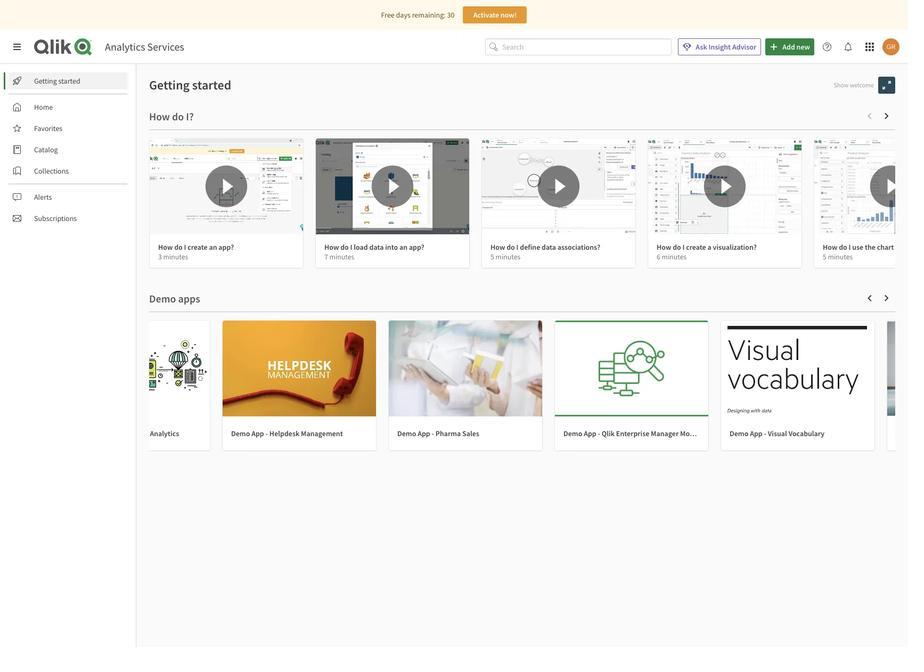 Task type: describe. For each thing, give the bounding box(es) containing it.
how do i load data into an app? 7 minutes
[[325, 242, 425, 262]]

vocabulary
[[789, 429, 825, 439]]

app for order-
[[85, 429, 98, 439]]

an inside how do i load data into an app? 7 minutes
[[400, 242, 408, 252]]

do for how do i define data associations?
[[507, 242, 515, 252]]

demo for demo app - qlik enterprise manager monitoring demo
[[564, 429, 583, 439]]

show
[[834, 81, 849, 89]]

chart
[[878, 242, 895, 252]]

add new
[[783, 42, 811, 52]]

demo app - helpdesk management
[[231, 429, 343, 439]]

how do i create a visualization? element
[[657, 242, 757, 252]]

do for how do i create a visualization?
[[673, 242, 682, 252]]

how for how do i use the chart sugg
[[823, 242, 838, 252]]

30
[[447, 10, 455, 20]]

how do i define data associations? 5 minutes
[[491, 242, 601, 262]]

how do i create a visualization? 6 minutes
[[657, 242, 757, 262]]

activate
[[474, 10, 499, 20]]

how do i define data associations? element
[[491, 242, 601, 252]]

pharma
[[436, 429, 461, 439]]

new
[[797, 42, 811, 52]]

demo app - hospital readmissions image
[[888, 321, 909, 417]]

welcome
[[850, 81, 875, 89]]

started inside navigation pane element
[[58, 76, 80, 86]]

analytics services
[[105, 40, 184, 53]]

use
[[853, 242, 864, 252]]

- for visual
[[765, 429, 767, 439]]

ask
[[696, 42, 708, 52]]

order-
[[103, 429, 124, 439]]

demo app - visual vocabulary image
[[722, 321, 875, 417]]

catalog link
[[9, 141, 128, 158]]

0 horizontal spatial analytics
[[105, 40, 145, 53]]

sugg
[[896, 242, 909, 252]]

analytics services element
[[105, 40, 184, 53]]

i for how do i create a visualization?
[[683, 242, 685, 252]]

alerts
[[34, 192, 52, 202]]

the
[[866, 242, 876, 252]]

5 inside how do i define data associations? 5 minutes
[[491, 253, 494, 262]]

how do i use the chart sugg 5 minutes
[[823, 242, 909, 262]]

how do i create an app? 3 minutes
[[158, 242, 234, 262]]

monitoring
[[681, 429, 716, 439]]

getting started inside getting started link
[[34, 76, 80, 86]]

insight
[[709, 42, 731, 52]]

minutes for how do i create a visualization?
[[662, 253, 687, 262]]

getting started link
[[9, 72, 128, 90]]

ask insight advisor
[[696, 42, 757, 52]]

collections
[[34, 166, 69, 176]]

catalog
[[34, 145, 58, 155]]

getting inside main content
[[149, 77, 190, 93]]

demo for demo app - order-to-cash analytics
[[65, 429, 84, 439]]

how for how do i load data into an app?
[[325, 242, 339, 252]]

minutes inside how do i use the chart sugg 5 minutes
[[829, 253, 853, 262]]

greg robinson image
[[883, 38, 900, 55]]

demo app - pharma sales
[[398, 429, 480, 439]]

to-
[[124, 429, 133, 439]]

navigation pane element
[[0, 68, 136, 231]]

activate now!
[[474, 10, 517, 20]]

helpdesk
[[270, 429, 300, 439]]

an inside how do i create an app? 3 minutes
[[209, 242, 217, 252]]

show welcome
[[834, 81, 875, 89]]

data for into
[[370, 242, 384, 252]]

app? inside how do i load data into an app? 7 minutes
[[409, 242, 425, 252]]

how do i create a visualization? image
[[649, 139, 802, 235]]

alerts link
[[9, 189, 128, 206]]

demo app - order-to-cash analytics
[[65, 429, 179, 439]]

6
[[657, 253, 661, 262]]

do for how do i use the chart sugg
[[839, 242, 848, 252]]

show welcome image
[[883, 81, 892, 90]]

ask insight advisor button
[[679, 38, 762, 55]]

app for visual
[[750, 429, 763, 439]]

started inside main content
[[192, 77, 231, 93]]

free days remaining: 30
[[381, 10, 455, 20]]

demo app - qlik enterprise manager monitoring demo
[[564, 429, 736, 439]]

home link
[[9, 99, 128, 116]]

app for helpdesk
[[252, 429, 264, 439]]

a
[[708, 242, 712, 252]]

minutes for how do i define data associations?
[[496, 253, 521, 262]]

- for helpdesk
[[266, 429, 268, 439]]

management
[[301, 429, 343, 439]]

demo app - qlik enterprise manager monitoring demo image
[[555, 321, 709, 417]]

favorites link
[[9, 120, 128, 137]]

collections link
[[9, 163, 128, 180]]

i for how do i create an app?
[[184, 242, 186, 252]]

dem
[[896, 429, 909, 439]]

demo app - visual vocabulary
[[730, 429, 825, 439]]

visualization?
[[713, 242, 757, 252]]

services
[[147, 40, 184, 53]]



Task type: locate. For each thing, give the bounding box(es) containing it.
create inside how do i create a visualization? 6 minutes
[[687, 242, 707, 252]]

load
[[354, 242, 368, 252]]

how up 6
[[657, 242, 672, 252]]

3 demo from the left
[[398, 429, 416, 439]]

demo for demo app - helpdesk management
[[231, 429, 250, 439]]

how inside how do i load data into an app? 7 minutes
[[325, 242, 339, 252]]

how left use
[[823, 242, 838, 252]]

3 do from the left
[[507, 242, 515, 252]]

minutes for how do i create an app?
[[163, 253, 188, 262]]

demo right monitoring
[[717, 429, 736, 439]]

2 minutes from the left
[[330, 253, 355, 262]]

0 horizontal spatial 5
[[491, 253, 494, 262]]

minutes inside how do i load data into an app? 7 minutes
[[330, 253, 355, 262]]

4 i from the left
[[683, 242, 685, 252]]

demo for demo app - pharma sales
[[398, 429, 416, 439]]

3 app from the left
[[418, 429, 430, 439]]

app left qlik
[[584, 429, 597, 439]]

app
[[85, 429, 98, 439], [252, 429, 264, 439], [418, 429, 430, 439], [584, 429, 597, 439], [750, 429, 763, 439]]

- for order-
[[99, 429, 102, 439]]

how
[[158, 242, 173, 252], [325, 242, 339, 252], [491, 242, 505, 252], [657, 242, 672, 252], [823, 242, 838, 252]]

how inside how do i define data associations? 5 minutes
[[491, 242, 505, 252]]

how up 7
[[325, 242, 339, 252]]

app for pharma
[[418, 429, 430, 439]]

i inside how do i create a visualization? 6 minutes
[[683, 242, 685, 252]]

define
[[520, 242, 541, 252]]

1 do from the left
[[174, 242, 183, 252]]

minutes down the define
[[496, 253, 521, 262]]

6 demo from the left
[[730, 429, 749, 439]]

i for how do i use the chart sugg
[[849, 242, 851, 252]]

2 do from the left
[[341, 242, 349, 252]]

- left qlik
[[598, 429, 601, 439]]

demo for demo app - visual vocabulary
[[730, 429, 749, 439]]

analytics inside getting started main content
[[150, 429, 179, 439]]

5
[[491, 253, 494, 262], [823, 253, 827, 262]]

sales
[[463, 429, 480, 439]]

4 app from the left
[[584, 429, 597, 439]]

add
[[783, 42, 796, 52]]

do inside how do i create an app? 3 minutes
[[174, 242, 183, 252]]

minutes inside how do i create an app? 3 minutes
[[163, 253, 188, 262]]

close sidebar menu image
[[13, 43, 21, 51]]

do inside how do i use the chart sugg 5 minutes
[[839, 242, 848, 252]]

do inside how do i load data into an app? 7 minutes
[[341, 242, 349, 252]]

3 how from the left
[[491, 242, 505, 252]]

3 i from the left
[[517, 242, 519, 252]]

analytics
[[105, 40, 145, 53], [150, 429, 179, 439]]

data inside how do i load data into an app? 7 minutes
[[370, 242, 384, 252]]

5 demo from the left
[[717, 429, 736, 439]]

i inside how do i define data associations? 5 minutes
[[517, 242, 519, 252]]

Search text field
[[503, 38, 672, 56]]

1 horizontal spatial analytics
[[150, 429, 179, 439]]

now!
[[501, 10, 517, 20]]

0 horizontal spatial data
[[370, 242, 384, 252]]

getting started inside getting started main content
[[149, 77, 231, 93]]

1 horizontal spatial an
[[400, 242, 408, 252]]

searchbar element
[[486, 38, 672, 56]]

analytics left services
[[105, 40, 145, 53]]

5 app from the left
[[750, 429, 763, 439]]

1 horizontal spatial 5
[[823, 253, 827, 262]]

i inside how do i load data into an app? 7 minutes
[[350, 242, 353, 252]]

app left pharma in the bottom of the page
[[418, 429, 430, 439]]

how up 3 at left
[[158, 242, 173, 252]]

4 minutes from the left
[[662, 253, 687, 262]]

5 minutes from the left
[[829, 253, 853, 262]]

5 how from the left
[[823, 242, 838, 252]]

create inside how do i create an app? 3 minutes
[[188, 242, 208, 252]]

1 data from the left
[[370, 242, 384, 252]]

i
[[184, 242, 186, 252], [350, 242, 353, 252], [517, 242, 519, 252], [683, 242, 685, 252], [849, 242, 851, 252]]

how do i use the chart suggestions toggle? element
[[823, 242, 909, 252]]

getting started
[[34, 76, 80, 86], [149, 77, 231, 93]]

manager
[[651, 429, 679, 439]]

remaining:
[[412, 10, 446, 20]]

- left pharma in the bottom of the page
[[432, 429, 434, 439]]

subscriptions
[[34, 214, 77, 223]]

2 app from the left
[[252, 429, 264, 439]]

4 demo from the left
[[564, 429, 583, 439]]

0 horizontal spatial getting started
[[34, 76, 80, 86]]

do for how do i load data into an app?
[[341, 242, 349, 252]]

1 how from the left
[[158, 242, 173, 252]]

3 - from the left
[[432, 429, 434, 439]]

analytics right "cash"
[[150, 429, 179, 439]]

do
[[174, 242, 183, 252], [341, 242, 349, 252], [507, 242, 515, 252], [673, 242, 682, 252], [839, 242, 848, 252]]

minutes right 6
[[662, 253, 687, 262]]

favorites
[[34, 124, 62, 133]]

getting started main content
[[0, 64, 909, 648]]

1 5 from the left
[[491, 253, 494, 262]]

getting inside navigation pane element
[[34, 76, 57, 86]]

days
[[396, 10, 411, 20]]

1 vertical spatial analytics
[[150, 429, 179, 439]]

5 - from the left
[[765, 429, 767, 439]]

data for associations?
[[542, 242, 556, 252]]

getting down services
[[149, 77, 190, 93]]

how do i load data into an app? element
[[325, 242, 425, 252]]

2 5 from the left
[[823, 253, 827, 262]]

getting up home
[[34, 76, 57, 86]]

create for an
[[188, 242, 208, 252]]

i inside how do i create an app? 3 minutes
[[184, 242, 186, 252]]

minutes down use
[[829, 253, 853, 262]]

how do i use the chart suggestions toggle? image
[[815, 139, 909, 235]]

an
[[209, 242, 217, 252], [400, 242, 408, 252]]

started
[[58, 76, 80, 86], [192, 77, 231, 93]]

do inside how do i create a visualization? 6 minutes
[[673, 242, 682, 252]]

4 do from the left
[[673, 242, 682, 252]]

i inside how do i use the chart sugg 5 minutes
[[849, 242, 851, 252]]

1 app from the left
[[85, 429, 98, 439]]

- left order- on the bottom left of page
[[99, 429, 102, 439]]

do inside how do i define data associations? 5 minutes
[[507, 242, 515, 252]]

app left visual
[[750, 429, 763, 439]]

1 i from the left
[[184, 242, 186, 252]]

7
[[325, 253, 328, 262]]

demo left order- on the bottom left of page
[[65, 429, 84, 439]]

demo left visual
[[730, 429, 749, 439]]

- left helpdesk
[[266, 429, 268, 439]]

app for qlik
[[584, 429, 597, 439]]

- for qlik
[[598, 429, 601, 439]]

associations?
[[558, 242, 601, 252]]

demo left qlik
[[564, 429, 583, 439]]

1 horizontal spatial app?
[[409, 242, 425, 252]]

demo left helpdesk
[[231, 429, 250, 439]]

1 demo from the left
[[65, 429, 84, 439]]

minutes right 3 at left
[[163, 253, 188, 262]]

0 horizontal spatial app?
[[219, 242, 234, 252]]

app left helpdesk
[[252, 429, 264, 439]]

minutes inside how do i create a visualization? 6 minutes
[[662, 253, 687, 262]]

i for how do i load data into an app?
[[350, 242, 353, 252]]

5 inside how do i use the chart sugg 5 minutes
[[823, 253, 827, 262]]

0 vertical spatial analytics
[[105, 40, 145, 53]]

minutes
[[163, 253, 188, 262], [330, 253, 355, 262], [496, 253, 521, 262], [662, 253, 687, 262], [829, 253, 853, 262]]

3
[[158, 253, 162, 262]]

minutes inside how do i define data associations? 5 minutes
[[496, 253, 521, 262]]

app? inside how do i create an app? 3 minutes
[[219, 242, 234, 252]]

-
[[99, 429, 102, 439], [266, 429, 268, 439], [432, 429, 434, 439], [598, 429, 601, 439], [765, 429, 767, 439]]

data left into
[[370, 242, 384, 252]]

do for how do i create an app?
[[174, 242, 183, 252]]

subscriptions link
[[9, 210, 128, 227]]

1 an from the left
[[209, 242, 217, 252]]

data inside how do i define data associations? 5 minutes
[[542, 242, 556, 252]]

2 app? from the left
[[409, 242, 425, 252]]

0 horizontal spatial getting
[[34, 76, 57, 86]]

data right the define
[[542, 242, 556, 252]]

how inside how do i create a visualization? 6 minutes
[[657, 242, 672, 252]]

how do i create an app? element
[[158, 242, 234, 252]]

create for a
[[687, 242, 707, 252]]

how for how do i create a visualization?
[[657, 242, 672, 252]]

1 - from the left
[[99, 429, 102, 439]]

1 horizontal spatial data
[[542, 242, 556, 252]]

1 horizontal spatial create
[[687, 242, 707, 252]]

minutes right 7
[[330, 253, 355, 262]]

demo app - order-to-cash analytics image
[[56, 321, 210, 417]]

into
[[385, 242, 398, 252]]

1 app? from the left
[[219, 242, 234, 252]]

app left order- on the bottom left of page
[[85, 429, 98, 439]]

1 horizontal spatial getting started
[[149, 77, 231, 93]]

2 how from the left
[[325, 242, 339, 252]]

4 - from the left
[[598, 429, 601, 439]]

1 horizontal spatial started
[[192, 77, 231, 93]]

home
[[34, 102, 53, 112]]

demo app - pharma sales image
[[389, 321, 543, 417]]

2 i from the left
[[350, 242, 353, 252]]

1 horizontal spatial getting
[[149, 77, 190, 93]]

demo app - helpdesk management image
[[223, 321, 376, 417]]

data
[[370, 242, 384, 252], [542, 242, 556, 252]]

2 demo from the left
[[231, 429, 250, 439]]

getting started up the home link
[[34, 76, 80, 86]]

5 i from the left
[[849, 242, 851, 252]]

enterprise
[[617, 429, 650, 439]]

2 an from the left
[[400, 242, 408, 252]]

activate now! link
[[463, 6, 527, 23]]

getting
[[34, 76, 57, 86], [149, 77, 190, 93]]

visual
[[768, 429, 788, 439]]

0 horizontal spatial create
[[188, 242, 208, 252]]

- for pharma
[[432, 429, 434, 439]]

cash
[[133, 429, 148, 439]]

1 create from the left
[[188, 242, 208, 252]]

how inside how do i use the chart sugg 5 minutes
[[823, 242, 838, 252]]

1 minutes from the left
[[163, 253, 188, 262]]

i for how do i define data associations?
[[517, 242, 519, 252]]

4 how from the left
[[657, 242, 672, 252]]

how inside how do i create an app? 3 minutes
[[158, 242, 173, 252]]

how do i define data associations? image
[[482, 139, 636, 235]]

2 create from the left
[[687, 242, 707, 252]]

how do i create an app? image
[[150, 139, 303, 235]]

0 horizontal spatial started
[[58, 76, 80, 86]]

free
[[381, 10, 395, 20]]

2 data from the left
[[542, 242, 556, 252]]

- left visual
[[765, 429, 767, 439]]

how do i load data into an app? image
[[316, 139, 470, 235]]

qlik
[[602, 429, 615, 439]]

0 horizontal spatial an
[[209, 242, 217, 252]]

how for how do i define data associations?
[[491, 242, 505, 252]]

add new button
[[766, 38, 815, 55]]

advisor
[[733, 42, 757, 52]]

5 do from the left
[[839, 242, 848, 252]]

app?
[[219, 242, 234, 252], [409, 242, 425, 252]]

create
[[188, 242, 208, 252], [687, 242, 707, 252]]

demo left pharma in the bottom of the page
[[398, 429, 416, 439]]

demo
[[65, 429, 84, 439], [231, 429, 250, 439], [398, 429, 416, 439], [564, 429, 583, 439], [717, 429, 736, 439], [730, 429, 749, 439]]

how for how do i create an app?
[[158, 242, 173, 252]]

3 minutes from the left
[[496, 253, 521, 262]]

2 - from the left
[[266, 429, 268, 439]]

how left the define
[[491, 242, 505, 252]]

getting started down services
[[149, 77, 231, 93]]



Task type: vqa. For each thing, say whether or not it's contained in the screenshot.
topmost Move collection image
no



